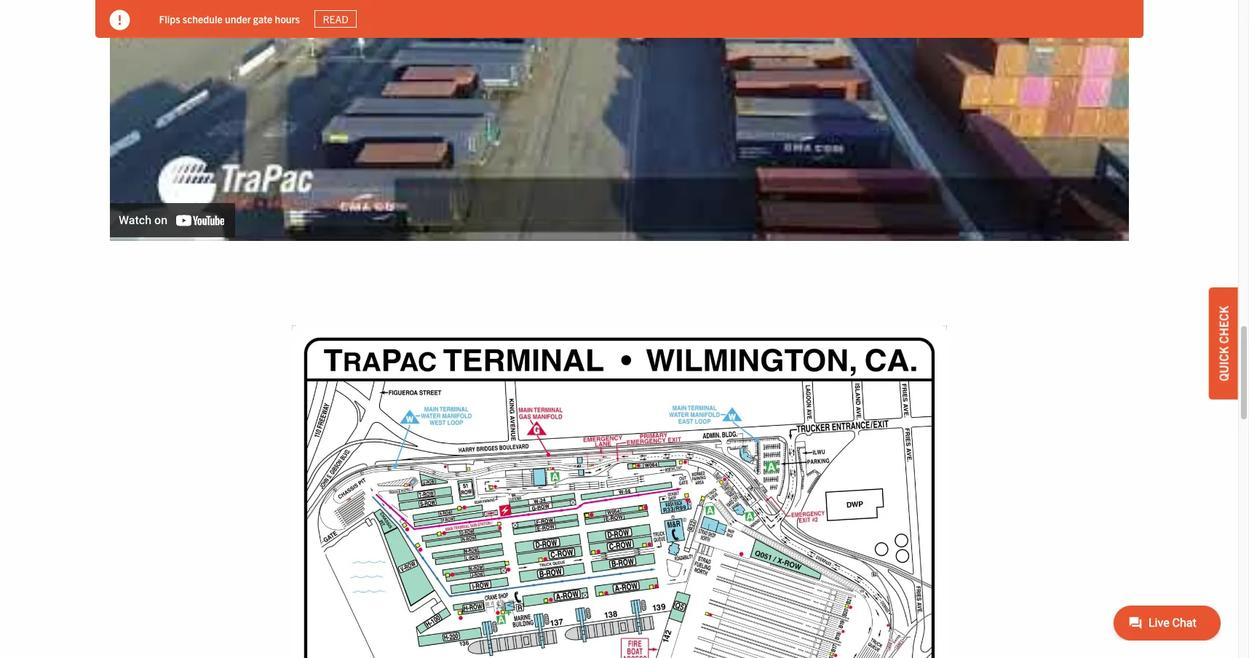 Task type: vqa. For each thing, say whether or not it's contained in the screenshot.
Line associated with Line Op
no



Task type: locate. For each thing, give the bounding box(es) containing it.
solid image
[[110, 10, 130, 31]]

quick check
[[1217, 306, 1232, 382]]

quick check link
[[1210, 288, 1239, 400]]

flips
[[159, 12, 180, 25]]

read link
[[315, 10, 357, 28]]

under
[[225, 12, 251, 25]]

schedule
[[183, 12, 223, 25]]

hours
[[275, 12, 300, 25]]

flips schedule under gate hours
[[159, 12, 300, 25]]

check
[[1217, 306, 1232, 344]]



Task type: describe. For each thing, give the bounding box(es) containing it.
gate
[[253, 12, 273, 25]]

quick
[[1217, 347, 1232, 382]]

read
[[323, 12, 349, 25]]



